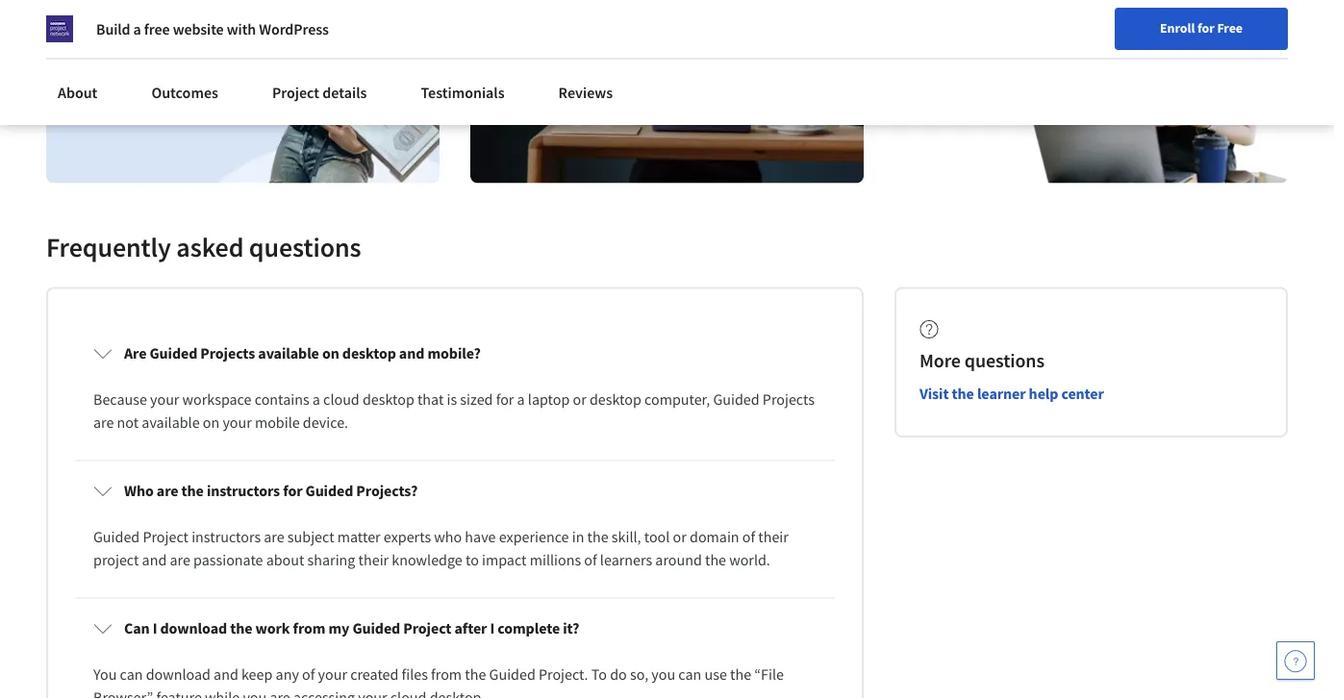 Task type: locate. For each thing, give the bounding box(es) containing it.
0 vertical spatial and
[[399, 344, 424, 363]]

enroll for free button
[[1115, 8, 1288, 50]]

guided
[[150, 344, 197, 363], [713, 390, 759, 409], [305, 481, 353, 501], [93, 528, 140, 547], [352, 619, 400, 638], [489, 665, 536, 684]]

0 horizontal spatial and
[[142, 551, 167, 570]]

of
[[742, 528, 755, 547], [584, 551, 597, 570], [302, 665, 315, 684]]

project details link
[[261, 71, 378, 113]]

or right laptop in the bottom of the page
[[573, 390, 586, 409]]

visit the learner help center link
[[919, 384, 1104, 403]]

1 horizontal spatial for
[[496, 390, 514, 409]]

2 vertical spatial for
[[283, 481, 302, 501]]

1 vertical spatial projects
[[763, 390, 815, 409]]

your right because
[[150, 390, 179, 409]]

a left free
[[133, 19, 141, 38]]

of right any
[[302, 665, 315, 684]]

their down matter on the left of the page
[[358, 551, 389, 570]]

for left free
[[1197, 19, 1214, 37]]

0 horizontal spatial available
[[142, 413, 200, 432]]

guided down complete
[[489, 665, 536, 684]]

0 horizontal spatial their
[[358, 551, 389, 570]]

your down workspace
[[223, 413, 252, 432]]

or right tool
[[673, 528, 687, 547]]

from inside can i download the work from my guided project after i complete it? dropdown button
[[293, 619, 325, 638]]

0 vertical spatial for
[[1197, 19, 1214, 37]]

1 horizontal spatial cloud
[[390, 688, 427, 699]]

you right so,
[[651, 665, 675, 684]]

0 horizontal spatial of
[[302, 665, 315, 684]]

1 vertical spatial and
[[142, 551, 167, 570]]

guided up project
[[93, 528, 140, 547]]

for right sized
[[496, 390, 514, 409]]

outcomes link
[[140, 71, 230, 113]]

their up world.
[[758, 528, 789, 547]]

guided right computer,
[[713, 390, 759, 409]]

project left after
[[403, 619, 451, 638]]

or inside the guided project instructors are subject matter experts who have experience in the skill, tool or domain of their project and are passionate about sharing their knowledge to impact millions of learners around the world.
[[673, 528, 687, 547]]

of up world.
[[742, 528, 755, 547]]

or inside because your workspace contains a cloud desktop that is sized for a laptop or desktop computer, guided projects are not available on your mobile device.
[[573, 390, 586, 409]]

available inside because your workspace contains a cloud desktop that is sized for a laptop or desktop computer, guided projects are not available on your mobile device.
[[142, 413, 200, 432]]

download inside you can download and keep any of your created files from the guided project. to do so, you can use the "file browser" feature while you are accessing your cloud desktop.
[[146, 665, 211, 684]]

subject
[[287, 528, 334, 547]]

1 horizontal spatial and
[[214, 665, 238, 684]]

0 vertical spatial project
[[272, 83, 319, 102]]

asked
[[176, 230, 244, 263]]

0 vertical spatial or
[[573, 390, 586, 409]]

my
[[328, 619, 349, 638]]

download for i
[[160, 619, 227, 638]]

visit
[[919, 384, 949, 403]]

and inside are guided projects available on desktop and mobile? dropdown button
[[399, 344, 424, 363]]

1 vertical spatial their
[[358, 551, 389, 570]]

you
[[93, 665, 117, 684]]

2 horizontal spatial of
[[742, 528, 755, 547]]

the left work
[[230, 619, 252, 638]]

questions up learner
[[964, 348, 1044, 372]]

1 vertical spatial available
[[142, 413, 200, 432]]

can
[[120, 665, 143, 684], [678, 665, 701, 684]]

1 vertical spatial for
[[496, 390, 514, 409]]

details
[[323, 83, 367, 102]]

0 horizontal spatial for
[[283, 481, 302, 501]]

1 horizontal spatial can
[[678, 665, 701, 684]]

and
[[399, 344, 424, 363], [142, 551, 167, 570], [214, 665, 238, 684]]

are
[[93, 413, 114, 432], [157, 481, 178, 501], [264, 528, 284, 547], [170, 551, 190, 570], [270, 688, 290, 699]]

are left not
[[93, 413, 114, 432]]

reviews
[[558, 83, 613, 102]]

projects
[[200, 344, 255, 363], [763, 390, 815, 409]]

0 vertical spatial projects
[[200, 344, 255, 363]]

are down any
[[270, 688, 290, 699]]

1 horizontal spatial on
[[322, 344, 339, 363]]

their
[[758, 528, 789, 547], [358, 551, 389, 570]]

0 horizontal spatial project
[[143, 528, 188, 547]]

0 vertical spatial download
[[160, 619, 227, 638]]

0 vertical spatial on
[[322, 344, 339, 363]]

available up contains on the bottom left of the page
[[258, 344, 319, 363]]

projects inside because your workspace contains a cloud desktop that is sized for a laptop or desktop computer, guided projects are not available on your mobile device.
[[763, 390, 815, 409]]

0 horizontal spatial i
[[153, 619, 157, 638]]

any
[[276, 665, 299, 684]]

cloud
[[323, 390, 359, 409], [390, 688, 427, 699]]

you can download and keep any of your created files from the guided project. to do so, you can use the "file browser" feature while you are accessing your cloud desktop.
[[93, 665, 787, 699]]

project inside can i download the work from my guided project after i complete it? dropdown button
[[403, 619, 451, 638]]

to
[[591, 665, 607, 684]]

can i download the work from my guided project after i complete it?
[[124, 619, 579, 638]]

1 horizontal spatial their
[[758, 528, 789, 547]]

the up desktop.
[[465, 665, 486, 684]]

0 horizontal spatial projects
[[200, 344, 255, 363]]

available
[[258, 344, 319, 363], [142, 413, 200, 432]]

are left passionate
[[170, 551, 190, 570]]

i right after
[[490, 619, 495, 638]]

download right can
[[160, 619, 227, 638]]

and left mobile?
[[399, 344, 424, 363]]

because
[[93, 390, 147, 409]]

0 horizontal spatial from
[[293, 619, 325, 638]]

0 horizontal spatial questions
[[249, 230, 361, 263]]

2 vertical spatial of
[[302, 665, 315, 684]]

0 vertical spatial instructors
[[207, 481, 280, 501]]

1 horizontal spatial i
[[490, 619, 495, 638]]

on up device.
[[322, 344, 339, 363]]

2 vertical spatial and
[[214, 665, 238, 684]]

on inside because your workspace contains a cloud desktop that is sized for a laptop or desktop computer, guided projects are not available on your mobile device.
[[203, 413, 219, 432]]

from
[[293, 619, 325, 638], [431, 665, 462, 684]]

desktop
[[342, 344, 396, 363], [363, 390, 414, 409], [590, 390, 641, 409]]

wordpress
[[259, 19, 329, 38]]

your
[[150, 390, 179, 409], [223, 413, 252, 432], [318, 665, 347, 684], [358, 688, 387, 699]]

and right project
[[142, 551, 167, 570]]

available inside dropdown button
[[258, 344, 319, 363]]

from inside you can download and keep any of your created files from the guided project. to do so, you can use the "file browser" feature while you are accessing your cloud desktop.
[[431, 665, 462, 684]]

who
[[124, 481, 154, 501]]

the right who
[[181, 481, 204, 501]]

1 vertical spatial from
[[431, 665, 462, 684]]

are guided projects available on desktop and mobile?
[[124, 344, 481, 363]]

a left laptop in the bottom of the page
[[517, 390, 525, 409]]

for up subject
[[283, 481, 302, 501]]

1 vertical spatial instructors
[[192, 528, 261, 547]]

guided project instructors are subject matter experts who have experience in the skill, tool or domain of their project and are passionate about sharing their knowledge to impact millions of learners around the world.
[[93, 528, 792, 570]]

0 horizontal spatial on
[[203, 413, 219, 432]]

0 horizontal spatial or
[[573, 390, 586, 409]]

for inside dropdown button
[[283, 481, 302, 501]]

not
[[117, 413, 139, 432]]

help
[[1029, 384, 1058, 403]]

a up device.
[[312, 390, 320, 409]]

1 can from the left
[[120, 665, 143, 684]]

on
[[322, 344, 339, 363], [203, 413, 219, 432]]

0 horizontal spatial cloud
[[323, 390, 359, 409]]

project down who
[[143, 528, 188, 547]]

0 vertical spatial of
[[742, 528, 755, 547]]

and up while at the bottom left of page
[[214, 665, 238, 684]]

0 vertical spatial you
[[651, 665, 675, 684]]

questions right asked
[[249, 230, 361, 263]]

that
[[417, 390, 444, 409]]

while
[[205, 688, 240, 699]]

2 i from the left
[[490, 619, 495, 638]]

are right who
[[157, 481, 178, 501]]

1 vertical spatial download
[[146, 665, 211, 684]]

after
[[454, 619, 487, 638]]

cloud up device.
[[323, 390, 359, 409]]

1 horizontal spatial questions
[[964, 348, 1044, 372]]

a
[[133, 19, 141, 38], [312, 390, 320, 409], [517, 390, 525, 409]]

1 horizontal spatial project
[[272, 83, 319, 102]]

1 vertical spatial project
[[143, 528, 188, 547]]

2 horizontal spatial for
[[1197, 19, 1214, 37]]

2 vertical spatial project
[[403, 619, 451, 638]]

1 vertical spatial on
[[203, 413, 219, 432]]

0 horizontal spatial can
[[120, 665, 143, 684]]

1 horizontal spatial from
[[431, 665, 462, 684]]

available right not
[[142, 413, 200, 432]]

tool
[[644, 528, 670, 547]]

project details
[[272, 83, 367, 102]]

1 horizontal spatial available
[[258, 344, 319, 363]]

1 horizontal spatial or
[[673, 528, 687, 547]]

1 vertical spatial or
[[673, 528, 687, 547]]

browser"
[[93, 688, 153, 699]]

project
[[272, 83, 319, 102], [143, 528, 188, 547], [403, 619, 451, 638]]

1 horizontal spatial of
[[584, 551, 597, 570]]

0 vertical spatial available
[[258, 344, 319, 363]]

coursera project network image
[[46, 15, 73, 42]]

instructors
[[207, 481, 280, 501], [192, 528, 261, 547]]

i right can
[[153, 619, 157, 638]]

more questions
[[919, 348, 1044, 372]]

projects inside are guided projects available on desktop and mobile? dropdown button
[[200, 344, 255, 363]]

visit the learner help center
[[919, 384, 1104, 403]]

frequently
[[46, 230, 171, 263]]

i
[[153, 619, 157, 638], [490, 619, 495, 638]]

on down workspace
[[203, 413, 219, 432]]

help center image
[[1284, 649, 1307, 672]]

0 vertical spatial cloud
[[323, 390, 359, 409]]

are up about
[[264, 528, 284, 547]]

free
[[144, 19, 170, 38]]

can i download the work from my guided project after i complete it? button
[[78, 602, 832, 655]]

project left details
[[272, 83, 319, 102]]

1 horizontal spatial projects
[[763, 390, 815, 409]]

can left the use
[[678, 665, 701, 684]]

of down the in
[[584, 551, 597, 570]]

millions
[[530, 551, 581, 570]]

desktop up device.
[[342, 344, 396, 363]]

is
[[447, 390, 457, 409]]

2 horizontal spatial and
[[399, 344, 424, 363]]

impact
[[482, 551, 527, 570]]

can up browser"
[[120, 665, 143, 684]]

0 vertical spatial from
[[293, 619, 325, 638]]

mobile?
[[427, 344, 481, 363]]

1 vertical spatial questions
[[964, 348, 1044, 372]]

None search field
[[274, 12, 553, 50]]

from up desktop.
[[431, 665, 462, 684]]

keep
[[241, 665, 273, 684]]

menu item
[[985, 19, 1109, 82]]

guided right my
[[352, 619, 400, 638]]

desktop left that
[[363, 390, 414, 409]]

from left my
[[293, 619, 325, 638]]

download inside dropdown button
[[160, 619, 227, 638]]

you down "keep"
[[243, 688, 267, 699]]

about
[[266, 551, 304, 570]]

more
[[919, 348, 961, 372]]

1 vertical spatial cloud
[[390, 688, 427, 699]]

0 horizontal spatial you
[[243, 688, 267, 699]]

download up feature on the bottom left of page
[[146, 665, 211, 684]]

cloud down files
[[390, 688, 427, 699]]

2 horizontal spatial project
[[403, 619, 451, 638]]

can
[[124, 619, 150, 638]]



Task type: vqa. For each thing, say whether or not it's contained in the screenshot.
this corresponding to course
no



Task type: describe. For each thing, give the bounding box(es) containing it.
use
[[705, 665, 727, 684]]

show notifications image
[[1129, 24, 1152, 47]]

desktop left computer,
[[590, 390, 641, 409]]

domain
[[690, 528, 739, 547]]

passionate
[[193, 551, 263, 570]]

0 horizontal spatial a
[[133, 19, 141, 38]]

guided up subject
[[305, 481, 353, 501]]

2 can from the left
[[678, 665, 701, 684]]

instructors inside dropdown button
[[207, 481, 280, 501]]

project
[[93, 551, 139, 570]]

matter
[[337, 528, 381, 547]]

the right visit
[[952, 384, 974, 403]]

on inside are guided projects available on desktop and mobile? dropdown button
[[322, 344, 339, 363]]

about
[[58, 83, 98, 102]]

around
[[655, 551, 702, 570]]

about link
[[46, 71, 109, 113]]

project inside the guided project instructors are subject matter experts who have experience in the skill, tool or domain of their project and are passionate about sharing their knowledge to impact millions of learners around the world.
[[143, 528, 188, 547]]

knowledge
[[392, 551, 462, 570]]

who are the instructors for guided projects?
[[124, 481, 418, 501]]

have
[[465, 528, 496, 547]]

are inside because your workspace contains a cloud desktop that is sized for a laptop or desktop computer, guided projects are not available on your mobile device.
[[93, 413, 114, 432]]

learners
[[600, 551, 652, 570]]

outcomes
[[151, 83, 218, 102]]

cloud inside you can download and keep any of your created files from the guided project. to do so, you can use the "file browser" feature while you are accessing your cloud desktop.
[[390, 688, 427, 699]]

0 vertical spatial their
[[758, 528, 789, 547]]

so,
[[630, 665, 648, 684]]

workspace
[[182, 390, 252, 409]]

because your workspace contains a cloud desktop that is sized for a laptop or desktop computer, guided projects are not available on your mobile device.
[[93, 390, 818, 432]]

guided right are
[[150, 344, 197, 363]]

for inside button
[[1197, 19, 1214, 37]]

2 horizontal spatial a
[[517, 390, 525, 409]]

and inside the guided project instructors are subject matter experts who have experience in the skill, tool or domain of their project and are passionate about sharing their knowledge to impact millions of learners around the world.
[[142, 551, 167, 570]]

"file
[[754, 665, 784, 684]]

are inside dropdown button
[[157, 481, 178, 501]]

0 vertical spatial questions
[[249, 230, 361, 263]]

accessing
[[293, 688, 355, 699]]

instructors inside the guided project instructors are subject matter experts who have experience in the skill, tool or domain of their project and are passionate about sharing their knowledge to impact millions of learners around the world.
[[192, 528, 261, 547]]

the right the use
[[730, 665, 751, 684]]

it?
[[563, 619, 579, 638]]

desktop.
[[430, 688, 485, 699]]

feature
[[156, 688, 202, 699]]

complete
[[498, 619, 560, 638]]

work
[[255, 619, 290, 638]]

sized
[[460, 390, 493, 409]]

testimonials
[[421, 83, 505, 102]]

with
[[227, 19, 256, 38]]

skill,
[[612, 528, 641, 547]]

your up accessing on the left bottom of the page
[[318, 665, 347, 684]]

1 vertical spatial you
[[243, 688, 267, 699]]

enroll
[[1160, 19, 1195, 37]]

files
[[402, 665, 428, 684]]

sharing
[[307, 551, 355, 570]]

website
[[173, 19, 224, 38]]

are inside you can download and keep any of your created files from the guided project. to do so, you can use the "file browser" feature while you are accessing your cloud desktop.
[[270, 688, 290, 699]]

desktop inside dropdown button
[[342, 344, 396, 363]]

testimonials link
[[409, 71, 516, 113]]

project.
[[539, 665, 588, 684]]

guided inside you can download and keep any of your created files from the guided project. to do so, you can use the "file browser" feature while you are accessing your cloud desktop.
[[489, 665, 536, 684]]

collapsed list
[[71, 320, 839, 699]]

coursera image
[[23, 16, 145, 46]]

your down created
[[358, 688, 387, 699]]

for inside because your workspace contains a cloud desktop that is sized for a laptop or desktop computer, guided projects are not available on your mobile device.
[[496, 390, 514, 409]]

learner
[[977, 384, 1026, 403]]

free
[[1217, 19, 1243, 37]]

enroll for free
[[1160, 19, 1243, 37]]

are
[[124, 344, 147, 363]]

contains
[[255, 390, 309, 409]]

are guided projects available on desktop and mobile? button
[[78, 326, 832, 380]]

and inside you can download and keep any of your created files from the guided project. to do so, you can use the "file browser" feature while you are accessing your cloud desktop.
[[214, 665, 238, 684]]

1 horizontal spatial a
[[312, 390, 320, 409]]

laptop
[[528, 390, 570, 409]]

computer,
[[644, 390, 710, 409]]

to
[[465, 551, 479, 570]]

projects?
[[356, 481, 418, 501]]

1 i from the left
[[153, 619, 157, 638]]

download for can
[[146, 665, 211, 684]]

device.
[[303, 413, 348, 432]]

who
[[434, 528, 462, 547]]

reviews link
[[547, 71, 624, 113]]

the down domain
[[705, 551, 726, 570]]

in
[[572, 528, 584, 547]]

experience
[[499, 528, 569, 547]]

project inside project details link
[[272, 83, 319, 102]]

do
[[610, 665, 627, 684]]

world.
[[729, 551, 770, 570]]

center
[[1061, 384, 1104, 403]]

of inside you can download and keep any of your created files from the guided project. to do so, you can use the "file browser" feature while you are accessing your cloud desktop.
[[302, 665, 315, 684]]

1 vertical spatial of
[[584, 551, 597, 570]]

cloud inside because your workspace contains a cloud desktop that is sized for a laptop or desktop computer, guided projects are not available on your mobile device.
[[323, 390, 359, 409]]

who are the instructors for guided projects? button
[[78, 464, 832, 518]]

mobile
[[255, 413, 300, 432]]

experts
[[384, 528, 431, 547]]

frequently asked questions
[[46, 230, 361, 263]]

guided inside because your workspace contains a cloud desktop that is sized for a laptop or desktop computer, guided projects are not available on your mobile device.
[[713, 390, 759, 409]]

1 horizontal spatial you
[[651, 665, 675, 684]]

build a free website with wordpress
[[96, 19, 329, 38]]

build
[[96, 19, 130, 38]]

created
[[350, 665, 399, 684]]

the right the in
[[587, 528, 609, 547]]

guided inside the guided project instructors are subject matter experts who have experience in the skill, tool or domain of their project and are passionate about sharing their knowledge to impact millions of learners around the world.
[[93, 528, 140, 547]]



